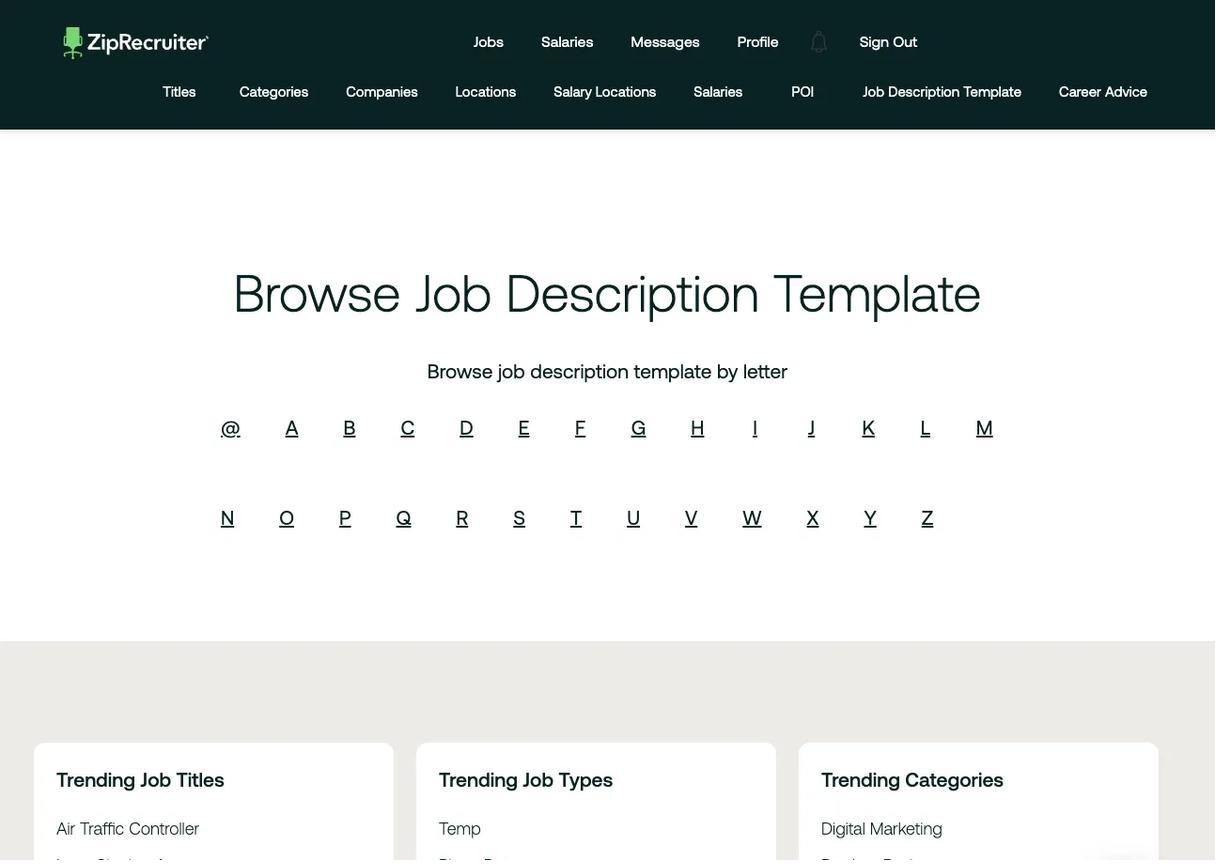 Task type: locate. For each thing, give the bounding box(es) containing it.
sign
[[860, 33, 889, 50]]

locations down main element
[[596, 83, 656, 99]]

browse job description template by letter
[[427, 360, 788, 382]]

j link
[[808, 416, 815, 439]]

description down out
[[888, 83, 960, 99]]

description
[[888, 83, 960, 99], [506, 263, 759, 322], [530, 360, 629, 382]]

digital
[[821, 819, 865, 839]]

1 vertical spatial titles
[[176, 769, 224, 791]]

air traffic controller link
[[56, 819, 199, 839]]

t link
[[570, 506, 582, 529]]

titles
[[163, 83, 196, 99], [176, 769, 224, 791]]

locations
[[456, 83, 516, 99], [596, 83, 656, 99]]

salary
[[554, 83, 592, 99]]

c
[[401, 416, 415, 439]]

0 horizontal spatial browse
[[233, 263, 401, 322]]

e
[[519, 416, 530, 439]]

2 trending from the left
[[439, 769, 518, 791]]

job for trending job types
[[523, 769, 554, 791]]

titles down ziprecruiter image
[[163, 83, 196, 99]]

categories
[[240, 83, 308, 99], [905, 769, 1004, 791]]

0 horizontal spatial locations
[[456, 83, 516, 99]]

salaries link
[[527, 15, 607, 68], [694, 68, 743, 114]]

trending up traffic
[[56, 769, 135, 791]]

titles up controller
[[176, 769, 224, 791]]

1 trending from the left
[[56, 769, 135, 791]]

0 vertical spatial description
[[888, 83, 960, 99]]

temp link
[[439, 819, 481, 839]]

salaries
[[541, 33, 593, 50], [694, 83, 743, 99]]

2 horizontal spatial trending
[[821, 769, 900, 791]]

0 vertical spatial template
[[963, 83, 1022, 99]]

job for browse job description template
[[415, 263, 492, 322]]

g link
[[631, 416, 646, 439]]

salaries inside tabs element
[[694, 83, 743, 99]]

0 vertical spatial browse
[[233, 263, 401, 322]]

u link
[[627, 506, 640, 529]]

p
[[339, 506, 351, 529]]

d
[[460, 416, 473, 439]]

trending
[[56, 769, 135, 791], [439, 769, 518, 791], [821, 769, 900, 791]]

h
[[691, 416, 704, 439]]

s link
[[513, 506, 525, 529]]

salary locations link
[[554, 68, 656, 114]]

b link
[[343, 416, 356, 439]]

messages
[[631, 33, 700, 50]]

b
[[343, 416, 356, 439]]

trending for trending categories
[[821, 769, 900, 791]]

locations link
[[456, 68, 516, 114]]

trending up digital
[[821, 769, 900, 791]]

2 locations from the left
[[596, 83, 656, 99]]

x link
[[807, 506, 819, 529]]

template for browse job description template
[[773, 263, 982, 322]]

browse
[[233, 263, 401, 322], [427, 360, 493, 382]]

2 vertical spatial template
[[634, 360, 712, 382]]

1 horizontal spatial salaries link
[[694, 68, 743, 114]]

1 horizontal spatial salaries
[[694, 83, 743, 99]]

template for browse job description template by letter
[[634, 360, 712, 382]]

salaries up salary at the left top
[[541, 33, 593, 50]]

salary locations
[[554, 83, 656, 99]]

trending up temp link at the left bottom of page
[[439, 769, 518, 791]]

main element
[[49, 15, 1166, 68]]

1 horizontal spatial locations
[[596, 83, 656, 99]]

m link
[[976, 416, 993, 439]]

sign out link
[[845, 15, 932, 68]]

w link
[[743, 506, 762, 529]]

template
[[963, 83, 1022, 99], [773, 263, 982, 322], [634, 360, 712, 382]]

1 horizontal spatial browse
[[427, 360, 493, 382]]

e link
[[519, 416, 530, 439]]

digital marketing link
[[821, 819, 942, 839]]

salaries down profile link
[[694, 83, 743, 99]]

p link
[[339, 506, 351, 529]]

t
[[570, 506, 582, 529]]

0 horizontal spatial trending
[[56, 769, 135, 791]]

i link
[[753, 416, 757, 439]]

3 trending from the left
[[821, 769, 900, 791]]

trending job titles
[[56, 769, 224, 791]]

description up browse job description template by letter
[[506, 263, 759, 322]]

o link
[[279, 506, 294, 529]]

out
[[893, 33, 918, 50]]

k
[[862, 416, 875, 439]]

n link
[[221, 506, 234, 529]]

1 horizontal spatial trending
[[439, 769, 518, 791]]

a link
[[285, 416, 298, 439]]

tabs element
[[157, 68, 1166, 114]]

0 vertical spatial categories
[[240, 83, 308, 99]]

s
[[513, 506, 525, 529]]

controller
[[129, 819, 199, 839]]

1 vertical spatial template
[[773, 263, 982, 322]]

air traffic controller
[[56, 819, 199, 839]]

description up f link
[[530, 360, 629, 382]]

0 horizontal spatial salaries
[[541, 33, 593, 50]]

0 horizontal spatial salaries link
[[527, 15, 607, 68]]

salaries link down profile on the right top of the page
[[694, 68, 743, 114]]

career advice
[[1059, 83, 1148, 99]]

a
[[285, 416, 298, 439]]

categories inside tabs element
[[240, 83, 308, 99]]

salaries link up salary at the left top
[[527, 15, 607, 68]]

0 horizontal spatial categories
[[240, 83, 308, 99]]

1 vertical spatial description
[[506, 263, 759, 322]]

trending job types
[[439, 769, 613, 791]]

1 vertical spatial salaries
[[694, 83, 743, 99]]

companies link
[[346, 68, 418, 114]]

job
[[863, 83, 885, 99], [415, 263, 492, 322], [498, 360, 525, 382], [140, 769, 171, 791], [523, 769, 554, 791]]

browse job description template
[[233, 263, 982, 322]]

z link
[[922, 506, 933, 529]]

salaries inside main element
[[541, 33, 593, 50]]

locations down "jobs" link
[[456, 83, 516, 99]]

l link
[[921, 416, 930, 439]]

0 vertical spatial salaries
[[541, 33, 593, 50]]

air
[[56, 819, 75, 839]]

template inside tabs element
[[963, 83, 1022, 99]]

l
[[921, 416, 930, 439]]

1 horizontal spatial categories
[[905, 769, 1004, 791]]

2 vertical spatial description
[[530, 360, 629, 382]]

0 vertical spatial titles
[[163, 83, 196, 99]]

1 vertical spatial browse
[[427, 360, 493, 382]]

g
[[631, 416, 646, 439]]



Task type: vqa. For each thing, say whether or not it's contained in the screenshot.
the Jobs
yes



Task type: describe. For each thing, give the bounding box(es) containing it.
u
[[627, 506, 640, 529]]

browse for browse job description template
[[233, 263, 401, 322]]

job description template link
[[863, 68, 1022, 114]]

v
[[685, 506, 698, 529]]

companies
[[346, 83, 418, 99]]

description for browse job description template
[[506, 263, 759, 322]]

job inside tabs element
[[863, 83, 885, 99]]

trending for trending job titles
[[56, 769, 135, 791]]

digital marketing
[[821, 819, 942, 839]]

categories link
[[240, 68, 308, 114]]

w
[[743, 506, 762, 529]]

k link
[[862, 416, 875, 439]]

job description template
[[863, 83, 1022, 99]]

jobs link
[[459, 15, 518, 68]]

trending categories
[[821, 769, 1004, 791]]

r link
[[456, 506, 468, 529]]

poi
[[792, 83, 814, 99]]

browse for browse job description template by letter
[[427, 360, 493, 382]]

messages link
[[617, 15, 714, 68]]

x
[[807, 506, 819, 529]]

ziprecruiter image
[[64, 27, 209, 59]]

advice
[[1105, 83, 1148, 99]]

types
[[559, 769, 613, 791]]

job for trending job titles
[[140, 769, 171, 791]]

j
[[808, 416, 815, 439]]

letter
[[743, 360, 788, 382]]

c link
[[401, 416, 415, 439]]

poi link
[[780, 68, 825, 114]]

titles link
[[157, 68, 202, 114]]

h link
[[691, 416, 704, 439]]

r
[[456, 506, 468, 529]]

y
[[864, 506, 877, 529]]

1 vertical spatial categories
[[905, 769, 1004, 791]]

z
[[922, 506, 933, 529]]

notifications image
[[798, 20, 841, 63]]

i
[[753, 416, 757, 439]]

career advice link
[[1059, 68, 1148, 114]]

v link
[[685, 506, 698, 529]]

marketing
[[870, 819, 942, 839]]

profile link
[[723, 15, 793, 68]]

locations inside salary locations link
[[596, 83, 656, 99]]

m
[[976, 416, 993, 439]]

q
[[396, 506, 411, 529]]

1 locations from the left
[[456, 83, 516, 99]]

o
[[279, 506, 294, 529]]

@ link
[[221, 416, 240, 439]]

temp
[[439, 819, 481, 839]]

career
[[1059, 83, 1101, 99]]

profile
[[738, 33, 779, 50]]

job for browse job description template by letter
[[498, 360, 525, 382]]

f
[[575, 416, 586, 439]]

titles inside titles link
[[163, 83, 196, 99]]

jobs
[[473, 33, 504, 50]]

by
[[717, 360, 738, 382]]

n
[[221, 506, 234, 529]]

q link
[[396, 506, 411, 529]]

traffic
[[80, 819, 124, 839]]

f link
[[575, 416, 586, 439]]

sign out
[[860, 33, 918, 50]]

@
[[221, 416, 240, 439]]

description inside tabs element
[[888, 83, 960, 99]]

d link
[[460, 416, 473, 439]]

description for browse job description template by letter
[[530, 360, 629, 382]]

trending for trending job types
[[439, 769, 518, 791]]

y link
[[864, 506, 877, 529]]



